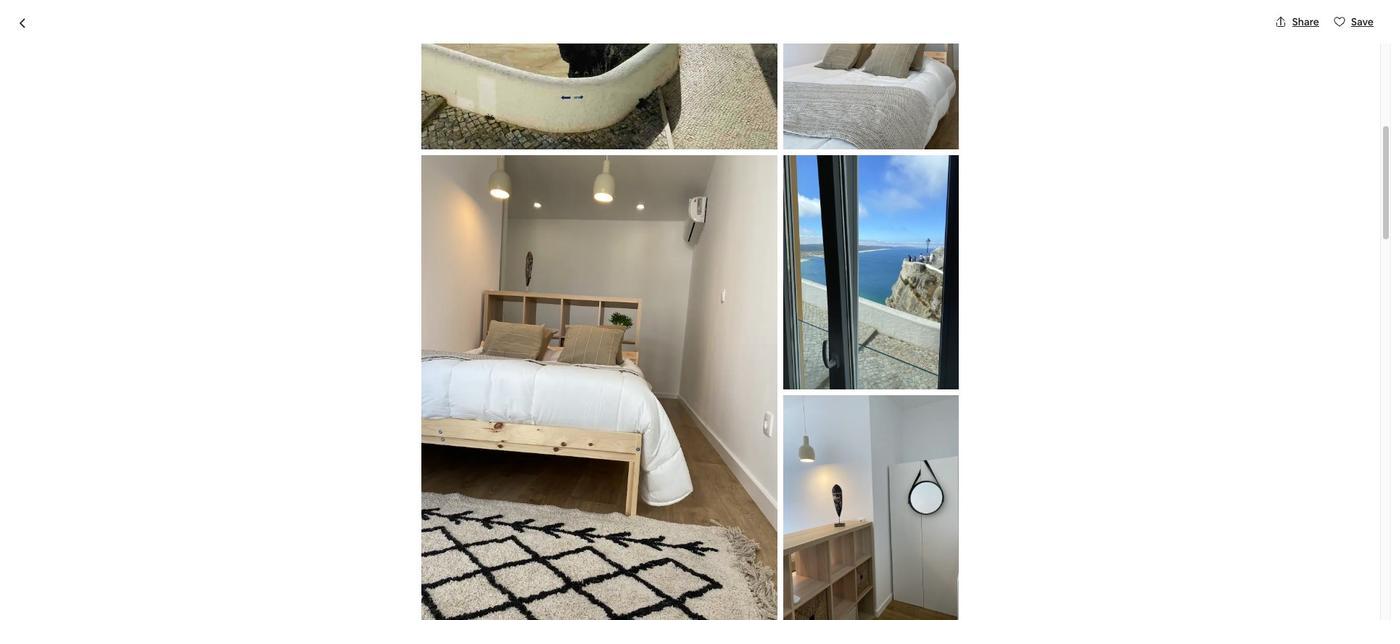Task type: vqa. For each thing, say whether or not it's contained in the screenshot.
Share button
yes



Task type: describe. For each thing, give the bounding box(es) containing it.
nazaré,
[[424, 463, 480, 483]]

entire rental unit in nazaré, portugal 1 bed · 1 bath
[[284, 463, 546, 500]]

·
[[433, 484, 435, 500]]

before
[[869, 502, 900, 515]]

daniela
[[389, 561, 430, 576]]

total
[[844, 502, 867, 515]]

add guests
[[724, 22, 777, 36]]

in inside 'entire rental unit in nazaré, portugal 1 bed · 1 bath'
[[408, 463, 421, 483]]

share button
[[1269, 9, 1325, 34]]

anywhere
[[581, 22, 629, 36]]

1 1 from the left
[[402, 484, 406, 500]]

guests
[[746, 22, 777, 36]]

hosted
[[330, 561, 370, 576]]

any week button
[[641, 12, 712, 46]]

rental
[[330, 463, 373, 483]]

entire
[[284, 463, 327, 483]]

taxes
[[903, 502, 928, 515]]

lovely studio/apartment in sítio da nazaré 2 image 2 image
[[696, 115, 893, 277]]

0 vertical spatial in
[[512, 74, 528, 99]]

lovely
[[284, 74, 341, 99]]

lovely studio/apartment in sítio da nazaré 2 image 1 image
[[284, 115, 690, 440]]

add guests button
[[712, 12, 818, 46]]

$700 aud
[[844, 481, 919, 501]]

portugal
[[483, 463, 546, 483]]

studio/apartment
[[345, 74, 508, 99]]



Task type: locate. For each thing, give the bounding box(es) containing it.
in up bed
[[408, 463, 421, 483]]

listing image 4 image
[[421, 155, 778, 620], [421, 155, 778, 620]]

$700 aud $626 aud total before taxes
[[844, 481, 998, 515]]

bath
[[445, 484, 470, 500]]

by
[[373, 561, 386, 576]]

week
[[674, 22, 700, 36]]

listing image 1 image
[[421, 0, 778, 149], [421, 0, 778, 149]]

in left sítio
[[512, 74, 528, 99]]

1 right ·
[[438, 484, 443, 500]]

$626 aud
[[923, 481, 998, 501]]

lovely studio/apartment in sítio da nazaré 2 image 5 image
[[899, 283, 1096, 440]]

lovely studio/apartment in sítio da nazaré 2
[[284, 74, 679, 99]]

1 left bed
[[402, 484, 406, 500]]

unit
[[376, 463, 405, 483]]

dialog containing share
[[0, 0, 1391, 620]]

dialog
[[0, 0, 1391, 620]]

save
[[1351, 15, 1374, 28]]

da
[[575, 74, 598, 99]]

0 horizontal spatial in
[[408, 463, 421, 483]]

2 1 from the left
[[438, 484, 443, 500]]

nazaré
[[602, 74, 664, 99]]

in
[[512, 74, 528, 99], [408, 463, 421, 483]]

any week
[[653, 22, 700, 36]]

12/17/2023
[[852, 551, 903, 564]]

2
[[668, 74, 679, 99]]

1 horizontal spatial 1
[[438, 484, 443, 500]]

1 horizontal spatial in
[[512, 74, 528, 99]]

save button
[[1328, 9, 1379, 34]]

sítio
[[532, 74, 571, 99]]

hosted by daniela
[[330, 561, 430, 576]]

1
[[402, 484, 406, 500], [438, 484, 443, 500]]

12/17/2023 button
[[844, 532, 1077, 573]]

listing image 5 image
[[784, 155, 959, 389], [784, 155, 959, 389]]

anywhere button
[[562, 12, 642, 46]]

none search field containing anywhere
[[562, 12, 818, 46]]

lovely studio/apartment in sítio da nazaré 2 image 3 image
[[696, 283, 893, 440]]

0 horizontal spatial 1
[[402, 484, 406, 500]]

listing image 6 image
[[784, 395, 959, 620], [784, 395, 959, 620]]

any
[[653, 22, 672, 36]]

listing image 3 image
[[784, 0, 959, 149], [784, 0, 959, 149]]

lovely studio/apartment in sítio da nazaré 2 image 4 image
[[899, 115, 1096, 277]]

add
[[724, 22, 744, 36]]

None search field
[[562, 12, 818, 46]]

1 vertical spatial in
[[408, 463, 421, 483]]

share
[[1292, 15, 1319, 28]]

bed
[[409, 484, 430, 500]]



